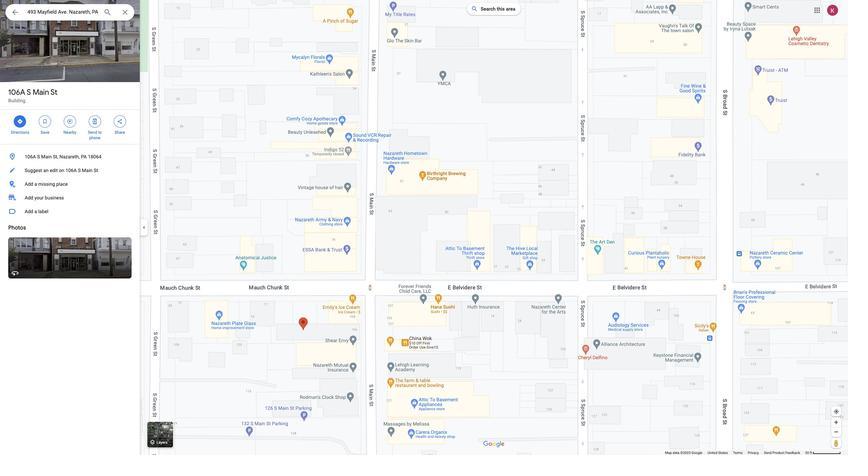 Task type: describe. For each thing, give the bounding box(es) containing it.
business
[[45, 195, 64, 201]]


[[67, 118, 73, 125]]

 button
[[5, 4, 25, 22]]

add a label
[[25, 209, 48, 215]]

a for missing
[[34, 182, 37, 187]]

add a label button
[[0, 205, 140, 219]]

add for add a label
[[25, 209, 33, 215]]

50 ft button
[[805, 452, 841, 455]]

50
[[805, 452, 809, 455]]

google account: kenny nguyen  
(kenny.nguyen@adept.ai) image
[[827, 5, 838, 16]]

©2023
[[681, 452, 691, 455]]

send product feedback
[[764, 452, 800, 455]]

add your business
[[25, 195, 64, 201]]

this
[[497, 6, 505, 12]]

18064
[[88, 154, 101, 160]]

terms button
[[733, 451, 743, 456]]


[[11, 8, 19, 17]]

search
[[481, 6, 496, 12]]

s for st,
[[37, 154, 40, 160]]

show street view coverage image
[[831, 439, 841, 449]]

50 ft
[[805, 452, 812, 455]]

add for add your business
[[25, 195, 33, 201]]


[[42, 118, 48, 125]]

s inside 'button'
[[78, 168, 81, 173]]

an
[[43, 168, 49, 173]]

photos
[[8, 225, 26, 232]]

show your location image
[[834, 409, 840, 415]]

data
[[673, 452, 680, 455]]

missing
[[38, 182, 55, 187]]

st inside 106a s main st building
[[51, 88, 57, 97]]

send for send to phone
[[88, 130, 97, 135]]

106a s main st main content
[[0, 0, 140, 456]]

collapse side panel image
[[140, 224, 148, 232]]

phone
[[89, 136, 101, 141]]

feedback
[[786, 452, 800, 455]]

search this area button
[[467, 3, 521, 15]]

united states button
[[708, 451, 728, 456]]

states
[[718, 452, 728, 455]]


[[92, 118, 98, 125]]

terms
[[733, 452, 743, 455]]

to
[[98, 130, 102, 135]]

suggest
[[25, 168, 42, 173]]

google maps element
[[0, 0, 848, 456]]

none field inside 493 mayfield ave. nazareth, pa 18064 field
[[27, 8, 98, 16]]


[[117, 118, 123, 125]]

106a s main st, nazareth, pa 18064 button
[[0, 150, 140, 164]]

save
[[41, 130, 49, 135]]

on
[[59, 168, 64, 173]]

united
[[708, 452, 718, 455]]

nearby
[[63, 130, 76, 135]]

ft
[[810, 452, 812, 455]]

send product feedback button
[[764, 451, 800, 456]]

main for st
[[33, 88, 49, 97]]

493 Mayfield Ave. Nazareth, PA 18064 field
[[5, 4, 134, 21]]

106a for st
[[8, 88, 25, 97]]



Task type: locate. For each thing, give the bounding box(es) containing it.
0 vertical spatial 106a
[[8, 88, 25, 97]]

actions for 106a s main st region
[[0, 110, 140, 144]]

1 vertical spatial add
[[25, 195, 33, 201]]

add a missing place button
[[0, 178, 140, 191]]

1 vertical spatial st
[[94, 168, 98, 173]]

a
[[34, 182, 37, 187], [34, 209, 37, 215]]

2 vertical spatial main
[[82, 168, 93, 173]]

1 add from the top
[[25, 182, 33, 187]]


[[17, 118, 23, 125]]

place
[[56, 182, 68, 187]]

send to phone
[[88, 130, 102, 141]]

footer containing map data ©2023 google
[[665, 451, 805, 456]]

send up phone
[[88, 130, 97, 135]]

s
[[27, 88, 31, 97], [37, 154, 40, 160], [78, 168, 81, 173]]

main inside 106a s main st building
[[33, 88, 49, 97]]

106a up suggest
[[25, 154, 36, 160]]

add your business link
[[0, 191, 140, 205]]

106a right "on"
[[66, 168, 77, 173]]

zoom out image
[[834, 430, 839, 435]]

106a for st,
[[25, 154, 36, 160]]

main inside 'button'
[[82, 168, 93, 173]]

1 vertical spatial send
[[764, 452, 772, 455]]

2 vertical spatial s
[[78, 168, 81, 173]]

product
[[773, 452, 785, 455]]

0 vertical spatial send
[[88, 130, 97, 135]]

google
[[692, 452, 703, 455]]

edit
[[50, 168, 58, 173]]

footer inside google maps element
[[665, 451, 805, 456]]

send inside send to phone
[[88, 130, 97, 135]]

1 vertical spatial a
[[34, 209, 37, 215]]

a left missing on the left top
[[34, 182, 37, 187]]

footer
[[665, 451, 805, 456]]

1 vertical spatial s
[[37, 154, 40, 160]]

106a inside 'button'
[[66, 168, 77, 173]]

1 a from the top
[[34, 182, 37, 187]]

share
[[115, 130, 125, 135]]

s inside button
[[37, 154, 40, 160]]

layers
[[157, 441, 168, 446]]

send left product
[[764, 452, 772, 455]]

1 vertical spatial 106a
[[25, 154, 36, 160]]

add for add a missing place
[[25, 182, 33, 187]]

0 vertical spatial a
[[34, 182, 37, 187]]

send for send product feedback
[[764, 452, 772, 455]]

 search field
[[5, 4, 134, 22]]

nazareth,
[[59, 154, 80, 160]]

0 horizontal spatial s
[[27, 88, 31, 97]]

s inside 106a s main st building
[[27, 88, 31, 97]]

0 vertical spatial s
[[27, 88, 31, 97]]

main left st,
[[41, 154, 52, 160]]

search this area
[[481, 6, 515, 12]]

label
[[38, 209, 48, 215]]

suggest an edit on 106a s main st
[[25, 168, 98, 173]]

zoom in image
[[834, 421, 839, 426]]

send inside button
[[764, 452, 772, 455]]

106a up the building
[[8, 88, 25, 97]]

pa
[[81, 154, 87, 160]]

2 vertical spatial add
[[25, 209, 33, 215]]

building
[[8, 98, 25, 104]]

0 vertical spatial main
[[33, 88, 49, 97]]

a inside add a missing place button
[[34, 182, 37, 187]]

2 a from the top
[[34, 209, 37, 215]]

st inside 'button'
[[94, 168, 98, 173]]

s for st
[[27, 88, 31, 97]]

main for st,
[[41, 154, 52, 160]]

1 vertical spatial main
[[41, 154, 52, 160]]

main
[[33, 88, 49, 97], [41, 154, 52, 160], [82, 168, 93, 173]]

0 vertical spatial st
[[51, 88, 57, 97]]

a left label at the left of the page
[[34, 209, 37, 215]]

add left label at the left of the page
[[25, 209, 33, 215]]

main inside button
[[41, 154, 52, 160]]

map
[[665, 452, 672, 455]]

106a s main st building
[[8, 88, 57, 104]]

106a inside button
[[25, 154, 36, 160]]

3 add from the top
[[25, 209, 33, 215]]

a for label
[[34, 209, 37, 215]]

united states
[[708, 452, 728, 455]]

main up 
[[33, 88, 49, 97]]

106a
[[8, 88, 25, 97], [25, 154, 36, 160], [66, 168, 77, 173]]

st
[[51, 88, 57, 97], [94, 168, 98, 173]]

a inside add a label button
[[34, 209, 37, 215]]

1 horizontal spatial send
[[764, 452, 772, 455]]

st,
[[53, 154, 58, 160]]

106a s main st, nazareth, pa 18064
[[25, 154, 101, 160]]

privacy
[[748, 452, 759, 455]]

add left your
[[25, 195, 33, 201]]

0 horizontal spatial send
[[88, 130, 97, 135]]

suggest an edit on 106a s main st button
[[0, 164, 140, 178]]

map data ©2023 google
[[665, 452, 703, 455]]

2 horizontal spatial s
[[78, 168, 81, 173]]

area
[[506, 6, 515, 12]]

add down suggest
[[25, 182, 33, 187]]

directions
[[11, 130, 29, 135]]

1 horizontal spatial st
[[94, 168, 98, 173]]

2 add from the top
[[25, 195, 33, 201]]

add
[[25, 182, 33, 187], [25, 195, 33, 201], [25, 209, 33, 215]]

0 vertical spatial add
[[25, 182, 33, 187]]

add a missing place
[[25, 182, 68, 187]]

2 vertical spatial 106a
[[66, 168, 77, 173]]

1 horizontal spatial s
[[37, 154, 40, 160]]

privacy button
[[748, 451, 759, 456]]

106a inside 106a s main st building
[[8, 88, 25, 97]]

None field
[[27, 8, 98, 16]]

send
[[88, 130, 97, 135], [764, 452, 772, 455]]

your
[[34, 195, 44, 201]]

0 horizontal spatial st
[[51, 88, 57, 97]]

main down pa
[[82, 168, 93, 173]]



Task type: vqa. For each thing, say whether or not it's contained in the screenshot.
$789 text box associated with 2 hr 3 min
no



